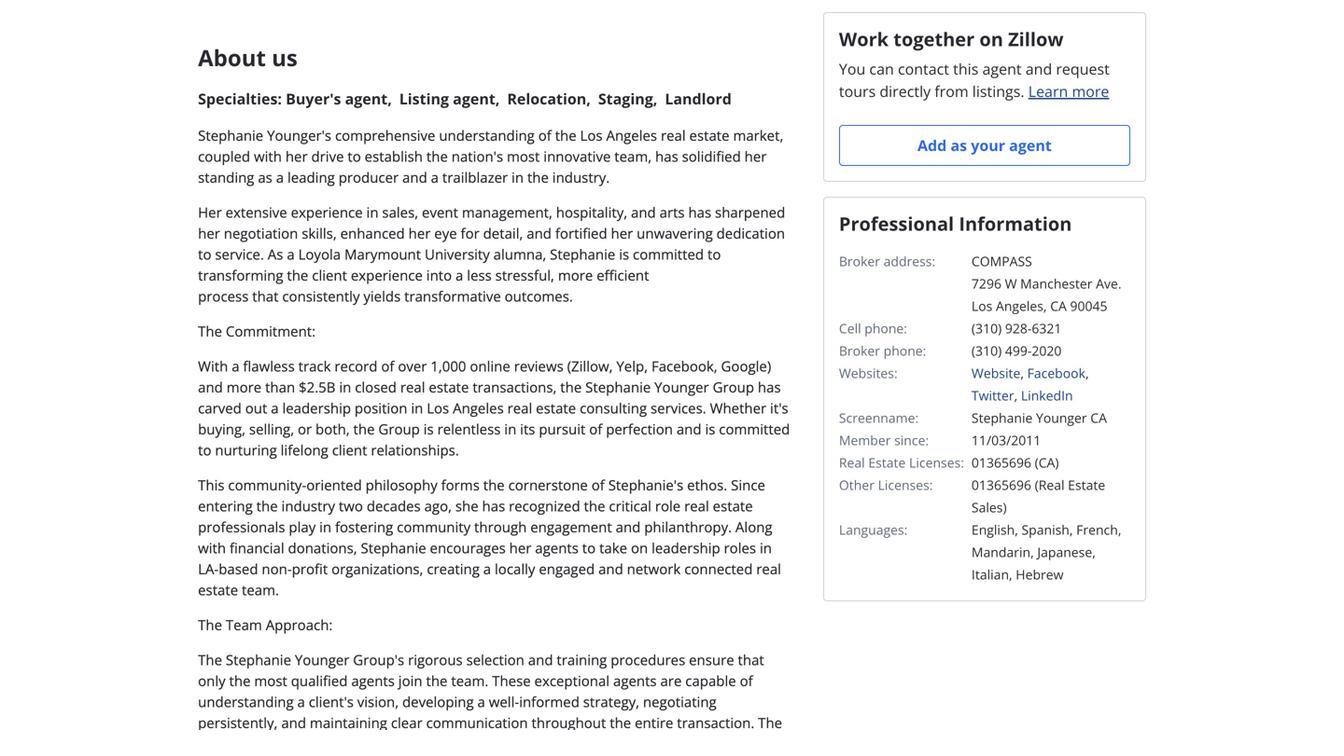 Task type: describe. For each thing, give the bounding box(es) containing it.
01365696 inside 01365696 (real estate sales)
[[972, 476, 1031, 494]]

in down record
[[339, 378, 351, 397]]

market,
[[733, 126, 783, 145]]

(310) for (310) 928-6321
[[972, 320, 1002, 337]]

linkedin
[[1021, 387, 1073, 405]]

online
[[470, 357, 510, 376]]

(310) 499-2020
[[972, 342, 1062, 360]]

donations,
[[288, 539, 357, 558]]

in inside stephanie younger's comprehensive understanding of the los angeles real estate market, coupled with her drive to establish the nation's most innovative team, has solidified her standing as a leading producer and a trailblazer in the industry.
[[512, 168, 524, 187]]

learn more
[[1028, 81, 1109, 101]]

trailblazer
[[442, 168, 508, 187]]

client's
[[309, 693, 354, 712]]

us
[[272, 42, 298, 73]]

real down over
[[400, 378, 425, 397]]

japanese,
[[1037, 544, 1096, 561]]

(ca)
[[1035, 454, 1059, 472]]

team. inside "this community-oriented philosophy forms the cornerstone of stephanie's ethos. since entering the industry two decades ago, she has recognized the critical role real estate professionals play in fostering community through engagement and philanthropy. along with financial donations, stephanie encourages her agents to take on leadership roles in la-based non-profit organizations, creating a locally engaged and network connected real estate team."
[[242, 581, 279, 600]]

that inside her extensive experience in sales, event management, hospitality, and arts has sharpened her negotiation skills, enhanced her eye for detail, and fortified her unwavering dedication to service. as a loyola marymount university alumna, stephanie is committed to transforming the client experience into a less stressful, more efficient process that consistently yields transformative outcomes.
[[252, 287, 279, 306]]

stephanie inside "this community-oriented philosophy forms the cornerstone of stephanie's ethos. since entering the industry two decades ago, she has recognized the critical role real estate professionals play in fostering community through engagement and philanthropy. along with financial donations, stephanie encourages her agents to take on leadership roles in la-based non-profit organizations, creating a locally engaged and network connected real estate team."
[[361, 539, 426, 558]]

of down consulting
[[589, 420, 602, 439]]

the up "innovative"
[[555, 126, 577, 145]]

of inside the stephanie younger group's rigorous selection and training procedures ensure that only the most qualified agents join the team. these exceptional agents are capable of understanding a client's vision, developing a well-informed strategy, negotiating persistently, and maintaining clear communication throughout the entire transaction.
[[740, 672, 753, 691]]

of inside stephanie younger's comprehensive understanding of the los angeles real estate market, coupled with her drive to establish the nation's most innovative team, has solidified her standing as a leading producer and a trailblazer in the industry.
[[538, 126, 551, 145]]

her left eye
[[408, 224, 431, 243]]

her down younger's
[[285, 147, 308, 166]]

to inside with a flawless track record of over 1,000 online reviews (zillow, yelp, facebook, google) and more than $2.5b in closed real estate transactions, the stephanie younger group has carved out a leadership position in los angeles real estate consulting services. whether it's buying, selling, or both, the group is relentless in its pursuit of perfection and is committed to nurturing lifelong client relationships.
[[198, 441, 211, 460]]

real up philanthropy.
[[684, 497, 709, 516]]

community
[[397, 518, 471, 537]]

cell
[[839, 320, 861, 337]]

(310) 928-6321
[[972, 320, 1062, 337]]

agent inside you can contact this agent and request tours directly from listings.
[[982, 59, 1022, 79]]

stephanie inside the stephanie younger group's rigorous selection and training procedures ensure that only the most qualified agents join the team. these exceptional agents are capable of understanding a client's vision, developing a well-informed strategy, negotiating persistently, and maintaining clear communication throughout the entire transaction.
[[226, 651, 291, 670]]

real down transactions,
[[507, 399, 532, 418]]

has inside "this community-oriented philosophy forms the cornerstone of stephanie's ethos. since entering the industry two decades ago, she has recognized the critical role real estate professionals play in fostering community through engagement and philanthropy. along with financial donations, stephanie encourages her agents to take on leadership roles in la-based non-profit organizations, creating a locally engaged and network connected real estate team."
[[482, 497, 505, 516]]

transforming
[[198, 266, 283, 285]]

this
[[198, 476, 224, 495]]

the down (zillow,
[[560, 378, 582, 397]]

only
[[198, 672, 226, 691]]

the left 'industry.'
[[527, 168, 549, 187]]

a down qualified
[[297, 693, 305, 712]]

agents inside "this community-oriented philosophy forms the cornerstone of stephanie's ethos. since entering the industry two decades ago, she has recognized the critical role real estate professionals play in fostering community through engagement and philanthropy. along with financial donations, stephanie encourages her agents to take on leadership roles in la-based non-profit organizations, creating a locally engaged and network connected real estate team."
[[535, 539, 579, 558]]

skills,
[[302, 224, 337, 243]]

broker address :
[[839, 252, 935, 270]]

philanthropy.
[[644, 518, 732, 537]]

about
[[198, 42, 266, 73]]

a up the event
[[431, 168, 439, 187]]

selection
[[466, 651, 524, 670]]

facebook,
[[651, 357, 717, 376]]

manchester
[[1020, 275, 1093, 293]]

eye
[[434, 224, 457, 243]]

2 horizontal spatial is
[[705, 420, 715, 439]]

languages :
[[839, 521, 908, 539]]

alumna,
[[493, 245, 546, 264]]

ave.
[[1096, 275, 1121, 293]]

industry
[[281, 497, 335, 516]]

estate down la-
[[198, 581, 238, 600]]

a right out
[[271, 399, 279, 418]]

extensive
[[226, 203, 287, 222]]

agent up comprehensive
[[345, 89, 388, 109]]

of up closed
[[381, 357, 394, 376]]

nurturing
[[215, 441, 277, 460]]

play
[[289, 518, 316, 537]]

the team approach:
[[198, 616, 333, 635]]

stephanie inside her extensive experience in sales, event management, hospitality, and arts has sharpened her negotiation skills, enhanced her eye for detail, and fortified her unwavering dedication to service. as a loyola marymount university alumna, stephanie is committed to transforming the client experience into a less stressful, more efficient process that consistently yields transformative outcomes.
[[550, 245, 615, 264]]

0 horizontal spatial agents
[[351, 672, 395, 691]]

and inside stephanie younger's comprehensive understanding of the los angeles real estate market, coupled with her drive to establish the nation's most innovative team, has solidified her standing as a leading producer and a trailblazer in the industry.
[[402, 168, 427, 187]]

buyer's
[[286, 89, 341, 109]]

add as your agent button
[[839, 125, 1130, 166]]

estate inside stephanie younger's comprehensive understanding of the los angeles real estate market, coupled with her drive to establish the nation's most innovative team, has solidified her standing as a leading producer and a trailblazer in the industry.
[[689, 126, 729, 145]]

committed inside her extensive experience in sales, event management, hospitality, and arts has sharpened her negotiation skills, enhanced her eye for detail, and fortified her unwavering dedication to service. as a loyola marymount university alumna, stephanie is committed to transforming the client experience into a less stressful, more efficient process that consistently yields transformative outcomes.
[[633, 245, 704, 264]]

than
[[265, 378, 295, 397]]

twitter link
[[972, 385, 1014, 407]]

the right forms
[[483, 476, 505, 495]]

consistently
[[282, 287, 360, 306]]

phone for cell phone
[[865, 320, 904, 337]]

0 horizontal spatial ,
[[1014, 387, 1018, 405]]

website
[[972, 364, 1020, 382]]

client inside with a flawless track record of over 1,000 online reviews (zillow, yelp, facebook, google) and more than $2.5b in closed real estate transactions, the stephanie younger group has carved out a leadership position in los angeles real estate consulting services. whether it's buying, selling, or both, the group is relentless in its pursuit of perfection and is committed to nurturing lifelong client relationships.
[[332, 441, 367, 460]]

her down 'market,' on the top of page
[[745, 147, 767, 166]]

ago,
[[424, 497, 452, 516]]

angeles inside stephanie younger's comprehensive understanding of the los angeles real estate market, coupled with her drive to establish the nation's most innovative team, has solidified her standing as a leading producer and a trailblazer in the industry.
[[606, 126, 657, 145]]

to inside stephanie younger's comprehensive understanding of the los angeles real estate market, coupled with her drive to establish the nation's most innovative team, has solidified her standing as a leading producer and a trailblazer in the industry.
[[348, 147, 361, 166]]

los inside compass 7296 w manchester ave. los angeles, ca 90045
[[972, 297, 992, 315]]

to down dedication
[[707, 245, 721, 264]]

mandarin,
[[972, 544, 1034, 561]]

add
[[917, 135, 947, 155]]

solidified
[[682, 147, 741, 166]]

ethos.
[[687, 476, 727, 495]]

and down "take"
[[598, 560, 623, 579]]

estate up pursuit at the left bottom of the page
[[536, 399, 576, 418]]

understanding inside the stephanie younger group's rigorous selection and training procedures ensure that only the most qualified agents join the team. these exceptional agents are capable of understanding a client's vision, developing a well-informed strategy, negotiating persistently, and maintaining clear communication throughout the entire transaction.
[[198, 693, 294, 712]]

together
[[893, 26, 975, 52]]

french,
[[1076, 521, 1121, 539]]

marymount
[[344, 245, 421, 264]]

rigorous
[[408, 651, 463, 670]]

committed inside with a flawless track record of over 1,000 online reviews (zillow, yelp, facebook, google) and more than $2.5b in closed real estate transactions, the stephanie younger group has carved out a leadership position in los angeles real estate consulting services. whether it's buying, selling, or both, the group is relentless in its pursuit of perfection and is committed to nurturing lifelong client relationships.
[[719, 420, 790, 439]]

a right as
[[287, 245, 295, 264]]

non-
[[262, 560, 292, 579]]

more inside with a flawless track record of over 1,000 online reviews (zillow, yelp, facebook, google) and more than $2.5b in closed real estate transactions, the stephanie younger group has carved out a leadership position in los angeles real estate consulting services. whether it's buying, selling, or both, the group is relentless in its pursuit of perfection and is committed to nurturing lifelong client relationships.
[[227, 378, 262, 397]]

the inside her extensive experience in sales, event management, hospitality, and arts has sharpened her negotiation skills, enhanced her eye for detail, and fortified her unwavering dedication to service. as a loyola marymount university alumna, stephanie is committed to transforming the client experience into a less stressful, more efficient process that consistently yields transformative outcomes.
[[287, 266, 308, 285]]

training
[[557, 651, 607, 670]]

(zillow,
[[567, 357, 613, 376]]

staging
[[598, 89, 653, 109]]

the down position
[[353, 420, 375, 439]]

maintaining
[[310, 714, 387, 731]]

la-
[[198, 560, 219, 579]]

specialties buyer's agent
[[198, 89, 388, 109]]

the right only
[[229, 672, 251, 691]]

throughout
[[532, 714, 606, 731]]

network
[[627, 560, 681, 579]]

professionals
[[198, 518, 285, 537]]

work
[[839, 26, 889, 52]]

since
[[731, 476, 765, 495]]

stephanie inside with a flawless track record of over 1,000 online reviews (zillow, yelp, facebook, google) and more than $2.5b in closed real estate transactions, the stephanie younger group has carved out a leadership position in los angeles real estate consulting services. whether it's buying, selling, or both, the group is relentless in its pursuit of perfection and is committed to nurturing lifelong client relationships.
[[585, 378, 651, 397]]

listing agent
[[399, 89, 495, 109]]

her down hospitality, at top left
[[611, 224, 633, 243]]

in down along
[[760, 539, 772, 558]]

languages
[[839, 521, 904, 539]]

a inside "this community-oriented philosophy forms the cornerstone of stephanie's ethos. since entering the industry two decades ago, she has recognized the critical role real estate professionals play in fostering community through engagement and philanthropy. along with financial donations, stephanie encourages her agents to take on leadership roles in la-based non-profit organizations, creating a locally engaged and network connected real estate team."
[[483, 560, 491, 579]]

closed
[[355, 378, 397, 397]]

sales)
[[972, 499, 1007, 517]]

younger inside the stephanie younger group's rigorous selection and training procedures ensure that only the most qualified agents join the team. these exceptional agents are capable of understanding a client's vision, developing a well-informed strategy, negotiating persistently, and maintaining clear communication throughout the entire transaction.
[[295, 651, 349, 670]]

her down "her"
[[198, 224, 220, 243]]

928-
[[1005, 320, 1032, 337]]

efficient
[[597, 266, 649, 285]]

are
[[660, 672, 682, 691]]

ensure
[[689, 651, 734, 670]]

relationships.
[[371, 441, 459, 460]]

in right position
[[411, 399, 423, 418]]

perfection
[[606, 420, 673, 439]]

university
[[425, 245, 490, 264]]

real down along
[[756, 560, 781, 579]]

profit
[[292, 560, 328, 579]]

encourages
[[430, 539, 506, 558]]

information
[[959, 211, 1072, 237]]

0 vertical spatial experience
[[291, 203, 363, 222]]

stephanie younger's comprehensive understanding of the los angeles real estate market, coupled with her drive to establish the nation's most innovative team, has solidified her standing as a leading producer and a trailblazer in the industry.
[[198, 126, 783, 187]]

the up engagement
[[584, 497, 605, 516]]

informed
[[519, 693, 579, 712]]

your
[[971, 135, 1005, 155]]

whether
[[710, 399, 766, 418]]

and up alumna,
[[527, 224, 552, 243]]

coupled
[[198, 147, 250, 166]]

selling,
[[249, 420, 294, 439]]

stephanie younger ca
[[972, 409, 1107, 427]]

the for the commitment:
[[198, 322, 222, 341]]

record
[[335, 357, 378, 376]]

that inside the stephanie younger group's rigorous selection and training procedures ensure that only the most qualified agents join the team. these exceptional agents are capable of understanding a client's vision, developing a well-informed strategy, negotiating persistently, and maintaining clear communication throughout the entire transaction.
[[738, 651, 764, 670]]

a left less
[[456, 266, 463, 285]]

as
[[268, 245, 283, 264]]

real inside stephanie younger's comprehensive understanding of the los angeles real estate market, coupled with her drive to establish the nation's most innovative team, has solidified her standing as a leading producer and a trailblazer in the industry.
[[661, 126, 686, 145]]

2 horizontal spatial more
[[1072, 81, 1109, 101]]

has inside her extensive experience in sales, event management, hospitality, and arts has sharpened her negotiation skills, enhanced her eye for detail, and fortified her unwavering dedication to service. as a loyola marymount university alumna, stephanie is committed to transforming the client experience into a less stressful, more efficient process that consistently yields transformative outcomes.
[[688, 203, 711, 222]]

and down qualified
[[281, 714, 306, 731]]



Task type: vqa. For each thing, say whether or not it's contained in the screenshot.
Approach:
yes



Task type: locate. For each thing, give the bounding box(es) containing it.
1 vertical spatial team.
[[451, 672, 488, 691]]

1 vertical spatial (310)
[[972, 342, 1002, 360]]

fostering
[[335, 518, 393, 537]]

contact
[[898, 59, 949, 79]]

1 vertical spatial phone
[[884, 342, 923, 360]]

0 vertical spatial more
[[1072, 81, 1109, 101]]

has inside with a flawless track record of over 1,000 online reviews (zillow, yelp, facebook, google) and more than $2.5b in closed real estate transactions, the stephanie younger group has carved out a leadership position in los angeles real estate consulting services. whether it's buying, selling, or both, the group is relentless in its pursuit of perfection and is committed to nurturing lifelong client relationships.
[[758, 378, 781, 397]]

can
[[869, 59, 894, 79]]

0 vertical spatial ca
[[1050, 297, 1067, 315]]

1 horizontal spatial that
[[738, 651, 764, 670]]

she
[[455, 497, 478, 516]]

0 horizontal spatial is
[[424, 420, 434, 439]]

organizations,
[[331, 560, 423, 579]]

websites :
[[839, 364, 898, 382]]

client down both,
[[332, 441, 367, 460]]

3 the from the top
[[198, 651, 222, 670]]

and up "learn"
[[1026, 59, 1052, 79]]

on up network
[[631, 539, 648, 558]]

as inside stephanie younger's comprehensive understanding of the los angeles real estate market, coupled with her drive to establish the nation's most innovative team, has solidified her standing as a leading producer and a trailblazer in the industry.
[[258, 168, 272, 187]]

phone
[[865, 320, 904, 337], [884, 342, 923, 360]]

estate right (real
[[1068, 476, 1105, 494]]

1 vertical spatial most
[[254, 672, 287, 691]]

a left locally
[[483, 560, 491, 579]]

0 horizontal spatial understanding
[[198, 693, 294, 712]]

ca
[[1050, 297, 1067, 315], [1090, 409, 1107, 427]]

on inside "this community-oriented philosophy forms the cornerstone of stephanie's ethos. since entering the industry two decades ago, she has recognized the critical role real estate professionals play in fostering community through engagement and philanthropy. along with financial donations, stephanie encourages her agents to take on leadership roles in la-based non-profit organizations, creating a locally engaged and network connected real estate team."
[[631, 539, 648, 558]]

of left stephanie's
[[591, 476, 605, 495]]

1 vertical spatial angeles
[[453, 399, 504, 418]]

2 horizontal spatial younger
[[1036, 409, 1087, 427]]

to down buying,
[[198, 441, 211, 460]]

establish
[[365, 147, 423, 166]]

1 vertical spatial leadership
[[652, 539, 720, 558]]

the for the stephanie younger group's rigorous selection and training procedures ensure that only the most qualified agents join the team. these exceptional agents are capable of understanding a client's vision, developing a well-informed strategy, negotiating persistently, and maintaining clear communication throughout the entire transaction. 
[[198, 651, 222, 670]]

estate down since
[[713, 497, 753, 516]]

younger up qualified
[[295, 651, 349, 670]]

client inside her extensive experience in sales, event management, hospitality, and arts has sharpened her negotiation skills, enhanced her eye for detail, and fortified her unwavering dedication to service. as a loyola marymount university alumna, stephanie is committed to transforming the client experience into a less stressful, more efficient process that consistently yields transformative outcomes.
[[312, 266, 347, 285]]

sales,
[[382, 203, 418, 222]]

2 vertical spatial the
[[198, 651, 222, 670]]

1 vertical spatial as
[[258, 168, 272, 187]]

her inside "this community-oriented philosophy forms the cornerstone of stephanie's ethos. since entering the industry two decades ago, she has recognized the critical role real estate professionals play in fostering community through engagement and philanthropy. along with financial donations, stephanie encourages her agents to take on leadership roles in la-based non-profit organizations, creating a locally engaged and network connected real estate team."
[[509, 539, 531, 558]]

understanding up nation's
[[439, 126, 535, 145]]

1 vertical spatial group
[[378, 420, 420, 439]]

most inside stephanie younger's comprehensive understanding of the los angeles real estate market, coupled with her drive to establish the nation's most innovative team, has solidified her standing as a leading producer and a trailblazer in the industry.
[[507, 147, 540, 166]]

in up enhanced
[[366, 203, 379, 222]]

websites
[[839, 364, 894, 382]]

0 vertical spatial most
[[507, 147, 540, 166]]

is inside her extensive experience in sales, event management, hospitality, and arts has sharpened her negotiation skills, enhanced her eye for detail, and fortified her unwavering dedication to service. as a loyola marymount university alumna, stephanie is committed to transforming the client experience into a less stressful, more efficient process that consistently yields transformative outcomes.
[[619, 245, 629, 264]]

0 horizontal spatial that
[[252, 287, 279, 306]]

1 vertical spatial on
[[631, 539, 648, 558]]

0 horizontal spatial with
[[198, 539, 226, 558]]

angeles up relentless
[[453, 399, 504, 418]]

0 vertical spatial angeles
[[606, 126, 657, 145]]

2 vertical spatial los
[[427, 399, 449, 418]]

0 vertical spatial understanding
[[439, 126, 535, 145]]

younger
[[654, 378, 709, 397], [1036, 409, 1087, 427], [295, 651, 349, 670]]

more
[[1072, 81, 1109, 101], [558, 266, 593, 285], [227, 378, 262, 397]]

0 horizontal spatial on
[[631, 539, 648, 558]]

broker left address
[[839, 252, 880, 270]]

team. down non-
[[242, 581, 279, 600]]

0 vertical spatial phone
[[865, 320, 904, 337]]

0 vertical spatial broker
[[839, 252, 880, 270]]

from
[[935, 81, 968, 101]]

the down strategy, on the bottom of the page
[[610, 714, 631, 731]]

her up locally
[[509, 539, 531, 558]]

transactions,
[[473, 378, 557, 397]]

0 vertical spatial the
[[198, 322, 222, 341]]

0 horizontal spatial estate
[[868, 454, 906, 472]]

1 horizontal spatial estate
[[1068, 476, 1105, 494]]

0 horizontal spatial more
[[227, 378, 262, 397]]

1 vertical spatial licenses
[[878, 476, 929, 494]]

you
[[839, 59, 865, 79]]

website link
[[972, 362, 1020, 385]]

1 horizontal spatial ca
[[1090, 409, 1107, 427]]

in up donations,
[[319, 518, 331, 537]]

agent inside button
[[1009, 135, 1052, 155]]

spanish,
[[1022, 521, 1073, 539]]

group's
[[353, 651, 404, 670]]

los up "innovative"
[[580, 126, 603, 145]]

estate down the 1,000
[[429, 378, 469, 397]]

has right team,
[[655, 147, 678, 166]]

0 vertical spatial as
[[951, 135, 967, 155]]

leadership inside with a flawless track record of over 1,000 online reviews (zillow, yelp, facebook, google) and more than $2.5b in closed real estate transactions, the stephanie younger group has carved out a leadership position in los angeles real estate consulting services. whether it's buying, selling, or both, the group is relentless in its pursuit of perfection and is committed to nurturing lifelong client relationships.
[[282, 399, 351, 418]]

(310) up website
[[972, 342, 1002, 360]]

1 vertical spatial the
[[198, 616, 222, 635]]

(310) for (310) 499-2020
[[972, 342, 1002, 360]]

recognized
[[509, 497, 580, 516]]

leadership down philanthropy.
[[652, 539, 720, 558]]

2 horizontal spatial los
[[972, 297, 992, 315]]

yields
[[363, 287, 401, 306]]

has up it's
[[758, 378, 781, 397]]

has inside stephanie younger's comprehensive understanding of the los angeles real estate market, coupled with her drive to establish the nation's most innovative team, has solidified her standing as a leading producer and a trailblazer in the industry.
[[655, 147, 678, 166]]

team,
[[614, 147, 652, 166]]

the inside the stephanie younger group's rigorous selection and training procedures ensure that only the most qualified agents join the team. these exceptional agents are capable of understanding a client's vision, developing a well-informed strategy, negotiating persistently, and maintaining clear communication throughout the entire transaction.
[[198, 651, 222, 670]]

based
[[219, 560, 258, 579]]

1 horizontal spatial as
[[951, 135, 967, 155]]

2 horizontal spatial ,
[[1085, 364, 1089, 382]]

sharpened
[[715, 203, 785, 222]]

0 horizontal spatial committed
[[633, 245, 704, 264]]

0 vertical spatial that
[[252, 287, 279, 306]]

2 horizontal spatial agents
[[613, 672, 657, 691]]

locally
[[495, 560, 535, 579]]

1 broker from the top
[[839, 252, 880, 270]]

most right nation's
[[507, 147, 540, 166]]

is up relationships.
[[424, 420, 434, 439]]

(real
[[1035, 476, 1065, 494]]

leadership down $2.5b
[[282, 399, 351, 418]]

0 horizontal spatial group
[[378, 420, 420, 439]]

and down services.
[[677, 420, 701, 439]]

loyola
[[298, 245, 341, 264]]

industry.
[[552, 168, 610, 187]]

2 01365696 from the top
[[972, 476, 1031, 494]]

compass 7296 w manchester ave. los angeles, ca 90045
[[972, 252, 1121, 315]]

that right ensure
[[738, 651, 764, 670]]

buying,
[[198, 420, 245, 439]]

arts
[[660, 203, 685, 222]]

1 horizontal spatial angeles
[[606, 126, 657, 145]]

stephanie up 11/03/2011
[[972, 409, 1033, 427]]

angeles up team,
[[606, 126, 657, 145]]

w
[[1005, 275, 1017, 293]]

11/03/2011
[[972, 432, 1041, 449]]

more down request
[[1072, 81, 1109, 101]]

of inside "this community-oriented philosophy forms the cornerstone of stephanie's ethos. since entering the industry two decades ago, she has recognized the critical role real estate professionals play in fostering community through engagement and philanthropy. along with financial donations, stephanie encourages her agents to take on leadership roles in la-based non-profit organizations, creating a locally engaged and network connected real estate team."
[[591, 476, 605, 495]]

procedures
[[611, 651, 685, 670]]

2 vertical spatial more
[[227, 378, 262, 397]]

1 horizontal spatial agents
[[535, 539, 579, 558]]

and inside you can contact this agent and request tours directly from listings.
[[1026, 59, 1052, 79]]

the up developing
[[426, 672, 448, 691]]

younger inside with a flawless track record of over 1,000 online reviews (zillow, yelp, facebook, google) and more than $2.5b in closed real estate transactions, the stephanie younger group has carved out a leadership position in los angeles real estate consulting services. whether it's buying, selling, or both, the group is relentless in its pursuit of perfection and is committed to nurturing lifelong client relationships.
[[654, 378, 709, 397]]

01365696 down 11/03/2011
[[972, 454, 1031, 472]]

negotiation
[[224, 224, 298, 243]]

work together on zillow
[[839, 26, 1064, 52]]

the up only
[[198, 651, 222, 670]]

more inside her extensive experience in sales, event management, hospitality, and arts has sharpened her negotiation skills, enhanced her eye for detail, and fortified her unwavering dedication to service. as a loyola marymount university alumna, stephanie is committed to transforming the client experience into a less stressful, more efficient process that consistently yields transformative outcomes.
[[558, 266, 593, 285]]

and left arts
[[631, 203, 656, 222]]

english,
[[972, 521, 1018, 539]]

1 horizontal spatial more
[[558, 266, 593, 285]]

in up the 'management,' in the top left of the page
[[512, 168, 524, 187]]

1 horizontal spatial understanding
[[439, 126, 535, 145]]

engagement
[[530, 518, 612, 537]]

this community-oriented philosophy forms the cornerstone of stephanie's ethos. since entering the industry two decades ago, she has recognized the critical role real estate professionals play in fostering community through engagement and philanthropy. along with financial donations, stephanie encourages her agents to take on leadership roles in la-based non-profit organizations, creating a locally engaged and network connected real estate team.
[[198, 476, 781, 600]]

1 vertical spatial 01365696
[[972, 476, 1031, 494]]

team. down selection
[[451, 672, 488, 691]]

as right add
[[951, 135, 967, 155]]

less
[[467, 266, 492, 285]]

0 horizontal spatial younger
[[295, 651, 349, 670]]

2 vertical spatial younger
[[295, 651, 349, 670]]

fortified
[[555, 224, 607, 243]]

other
[[839, 476, 875, 494]]

stephanie up consulting
[[585, 378, 651, 397]]

0 vertical spatial 01365696
[[972, 454, 1031, 472]]

1 horizontal spatial committed
[[719, 420, 790, 439]]

real estate licenses : 01365696 (ca)
[[839, 454, 1059, 472]]

1 horizontal spatial team.
[[451, 672, 488, 691]]

carved
[[198, 399, 242, 418]]

phone for broker phone
[[884, 342, 923, 360]]

1 horizontal spatial los
[[580, 126, 603, 145]]

stephanie inside stephanie younger's comprehensive understanding of the los angeles real estate market, coupled with her drive to establish the nation's most innovative team, has solidified her standing as a leading producer and a trailblazer in the industry.
[[198, 126, 263, 145]]

client up consistently
[[312, 266, 347, 285]]

angeles inside with a flawless track record of over 1,000 online reviews (zillow, yelp, facebook, google) and more than $2.5b in closed real estate transactions, the stephanie younger group has carved out a leadership position in los angeles real estate consulting services. whether it's buying, selling, or both, the group is relentless in its pursuit of perfection and is committed to nurturing lifelong client relationships.
[[453, 399, 504, 418]]

entire
[[635, 714, 673, 731]]

that down "transforming"
[[252, 287, 279, 306]]

0 vertical spatial with
[[254, 147, 282, 166]]

nation's
[[452, 147, 503, 166]]

broker for broker address
[[839, 252, 880, 270]]

google)
[[721, 357, 771, 376]]

1 horizontal spatial most
[[507, 147, 540, 166]]

out
[[245, 399, 267, 418]]

$2.5b
[[299, 378, 335, 397]]

yelp,
[[616, 357, 648, 376]]

2 the from the top
[[198, 616, 222, 635]]

0 vertical spatial on
[[979, 26, 1003, 52]]

0 horizontal spatial most
[[254, 672, 287, 691]]

younger down facebook,
[[654, 378, 709, 397]]

1 horizontal spatial ,
[[1020, 364, 1024, 382]]

entering
[[198, 497, 253, 516]]

estate up other licenses :
[[868, 454, 906, 472]]

leadership
[[282, 399, 351, 418], [652, 539, 720, 558]]

0 vertical spatial licenses
[[909, 454, 961, 472]]

1 vertical spatial estate
[[1068, 476, 1105, 494]]

los inside stephanie younger's comprehensive understanding of the los angeles real estate market, coupled with her drive to establish the nation's most innovative team, has solidified her standing as a leading producer and a trailblazer in the industry.
[[580, 126, 603, 145]]

understanding inside stephanie younger's comprehensive understanding of the los angeles real estate market, coupled with her drive to establish the nation's most innovative team, has solidified her standing as a leading producer and a trailblazer in the industry.
[[439, 126, 535, 145]]

agents up vision,
[[351, 672, 395, 691]]

the left nation's
[[426, 147, 448, 166]]

broker for broker phone
[[839, 342, 880, 360]]

real
[[661, 126, 686, 145], [400, 378, 425, 397], [507, 399, 532, 418], [684, 497, 709, 516], [756, 560, 781, 579]]

in inside her extensive experience in sales, event management, hospitality, and arts has sharpened her negotiation skills, enhanced her eye for detail, and fortified her unwavering dedication to service. as a loyola marymount university alumna, stephanie is committed to transforming the client experience into a less stressful, more efficient process that consistently yields transformative outcomes.
[[366, 203, 379, 222]]

with inside "this community-oriented philosophy forms the cornerstone of stephanie's ethos. since entering the industry two decades ago, she has recognized the critical role real estate professionals play in fostering community through engagement and philanthropy. along with financial donations, stephanie encourages her agents to take on leadership roles in la-based non-profit organizations, creating a locally engaged and network connected real estate team."
[[198, 539, 226, 558]]

relentless
[[437, 420, 501, 439]]

0 horizontal spatial angeles
[[453, 399, 504, 418]]

1 horizontal spatial is
[[619, 245, 629, 264]]

0 vertical spatial los
[[580, 126, 603, 145]]

capable
[[685, 672, 736, 691]]

0 horizontal spatial leadership
[[282, 399, 351, 418]]

0 vertical spatial younger
[[654, 378, 709, 397]]

to
[[348, 147, 361, 166], [198, 245, 211, 264], [707, 245, 721, 264], [198, 441, 211, 460], [582, 539, 596, 558]]

role
[[655, 497, 681, 516]]

1 vertical spatial experience
[[351, 266, 423, 285]]

0 vertical spatial group
[[713, 378, 754, 397]]

address
[[884, 252, 932, 270]]

and down critical
[[616, 518, 641, 537]]

1 horizontal spatial younger
[[654, 378, 709, 397]]

0 horizontal spatial team.
[[242, 581, 279, 600]]

los inside with a flawless track record of over 1,000 online reviews (zillow, yelp, facebook, google) and more than $2.5b in closed real estate transactions, the stephanie younger group has carved out a leadership position in los angeles real estate consulting services. whether it's buying, selling, or both, the group is relentless in its pursuit of perfection and is committed to nurturing lifelong client relationships.
[[427, 399, 449, 418]]

1 (310) from the top
[[972, 320, 1002, 337]]

phone up broker phone :
[[865, 320, 904, 337]]

0 vertical spatial client
[[312, 266, 347, 285]]

twitter
[[972, 387, 1014, 405]]

as inside button
[[951, 135, 967, 155]]

group
[[713, 378, 754, 397], [378, 420, 420, 439]]

1 vertical spatial with
[[198, 539, 226, 558]]

0 vertical spatial committed
[[633, 245, 704, 264]]

1 vertical spatial broker
[[839, 342, 880, 360]]

1 01365696 from the top
[[972, 454, 1031, 472]]

2 (310) from the top
[[972, 342, 1002, 360]]

1 vertical spatial understanding
[[198, 693, 294, 712]]

landlord
[[665, 89, 732, 109]]

in
[[512, 168, 524, 187], [366, 203, 379, 222], [339, 378, 351, 397], [411, 399, 423, 418], [504, 420, 516, 439], [319, 518, 331, 537], [760, 539, 772, 558]]

0 vertical spatial (310)
[[972, 320, 1002, 337]]

most inside the stephanie younger group's rigorous selection and training procedures ensure that only the most qualified agents join the team. these exceptional agents are capable of understanding a client's vision, developing a well-informed strategy, negotiating persistently, and maintaining clear communication throughout the entire transaction.
[[254, 672, 287, 691]]

as up extensive
[[258, 168, 272, 187]]

1 vertical spatial committed
[[719, 420, 790, 439]]

a up communication
[[477, 693, 485, 712]]

understanding
[[439, 126, 535, 145], [198, 693, 294, 712]]

agents up engaged
[[535, 539, 579, 558]]

0 vertical spatial team.
[[242, 581, 279, 600]]

team
[[226, 616, 262, 635]]

most left qualified
[[254, 672, 287, 691]]

01365696
[[972, 454, 1031, 472], [972, 476, 1031, 494]]

real
[[839, 454, 865, 472]]

about us
[[198, 42, 298, 73]]

management,
[[462, 203, 552, 222]]

experience up skills,
[[291, 203, 363, 222]]

to left service.
[[198, 245, 211, 264]]

:
[[932, 252, 935, 270], [904, 320, 907, 337], [923, 342, 926, 360], [894, 364, 898, 382], [915, 409, 919, 427], [925, 432, 929, 449], [961, 454, 964, 472], [929, 476, 933, 494], [904, 521, 908, 539]]

ca inside compass 7296 w manchester ave. los angeles, ca 90045
[[1050, 297, 1067, 315]]

pursuit
[[539, 420, 586, 439]]

(310) left 928-
[[972, 320, 1002, 337]]

0 horizontal spatial ca
[[1050, 297, 1067, 315]]

comprehensive
[[335, 126, 435, 145]]

is down whether
[[705, 420, 715, 439]]

1 vertical spatial client
[[332, 441, 367, 460]]

leadership inside "this community-oriented philosophy forms the cornerstone of stephanie's ethos. since entering the industry two decades ago, she has recognized the critical role real estate professionals play in fostering community through engagement and philanthropy. along with financial donations, stephanie encourages her agents to take on leadership roles in la-based non-profit organizations, creating a locally engaged and network connected real estate team."
[[652, 539, 720, 558]]

in left its
[[504, 420, 516, 439]]

the down community-
[[256, 497, 278, 516]]

1 vertical spatial ca
[[1090, 409, 1107, 427]]

1 horizontal spatial leadership
[[652, 539, 720, 558]]

stephanie down the team approach:
[[226, 651, 291, 670]]

team. inside the stephanie younger group's rigorous selection and training procedures ensure that only the most qualified agents join the team. these exceptional agents are capable of understanding a client's vision, developing a well-informed strategy, negotiating persistently, and maintaining clear communication throughout the entire transaction.
[[451, 672, 488, 691]]

estate inside 01365696 (real estate sales)
[[1068, 476, 1105, 494]]

her
[[285, 147, 308, 166], [745, 147, 767, 166], [198, 224, 220, 243], [408, 224, 431, 243], [611, 224, 633, 243], [509, 539, 531, 558]]

stephanie down fortified
[[550, 245, 615, 264]]

1 vertical spatial that
[[738, 651, 764, 670]]

understanding up persistently,
[[198, 693, 294, 712]]

agent right listing
[[453, 89, 495, 109]]

1 vertical spatial los
[[972, 297, 992, 315]]

the for the team approach:
[[198, 616, 222, 635]]

committed down unwavering
[[633, 245, 704, 264]]

1 the from the top
[[198, 322, 222, 341]]

to inside "this community-oriented philosophy forms the cornerstone of stephanie's ethos. since entering the industry two decades ago, she has recognized the critical role real estate professionals play in fostering community through engagement and philanthropy. along with financial donations, stephanie encourages her agents to take on leadership roles in la-based non-profit organizations, creating a locally engaged and network connected real estate team."
[[582, 539, 596, 558]]

these
[[492, 672, 531, 691]]

with inside stephanie younger's comprehensive understanding of the los angeles real estate market, coupled with her drive to establish the nation's most innovative team, has solidified her standing as a leading producer and a trailblazer in the industry.
[[254, 147, 282, 166]]

other licenses :
[[839, 476, 933, 494]]

a right with
[[232, 357, 239, 376]]

0 horizontal spatial as
[[258, 168, 272, 187]]

of down relocation
[[538, 126, 551, 145]]

has up through
[[482, 497, 505, 516]]

1 horizontal spatial group
[[713, 378, 754, 397]]

0 vertical spatial estate
[[868, 454, 906, 472]]

the down loyola
[[287, 266, 308, 285]]

more up out
[[227, 378, 262, 397]]

of right capable
[[740, 672, 753, 691]]

with down younger's
[[254, 147, 282, 166]]

stephanie up organizations, on the bottom of page
[[361, 539, 426, 558]]

event
[[422, 203, 458, 222]]

7296
[[972, 275, 1001, 293]]

and down with
[[198, 378, 223, 397]]

has right arts
[[688, 203, 711, 222]]

with up la-
[[198, 539, 226, 558]]

a left the leading
[[276, 168, 284, 187]]

1 vertical spatial more
[[558, 266, 593, 285]]

0 vertical spatial leadership
[[282, 399, 351, 418]]

the up with
[[198, 322, 222, 341]]

1 horizontal spatial with
[[254, 147, 282, 166]]

and up these
[[528, 651, 553, 670]]

1 horizontal spatial on
[[979, 26, 1003, 52]]

agent up "listings."
[[982, 59, 1022, 79]]

los down "7296"
[[972, 297, 992, 315]]

1 vertical spatial younger
[[1036, 409, 1087, 427]]

0 horizontal spatial los
[[427, 399, 449, 418]]

estate
[[689, 126, 729, 145], [429, 378, 469, 397], [536, 399, 576, 418], [713, 497, 753, 516], [198, 581, 238, 600]]

2 broker from the top
[[839, 342, 880, 360]]

compass
[[972, 252, 1032, 270]]

italian,
[[972, 566, 1012, 584]]



